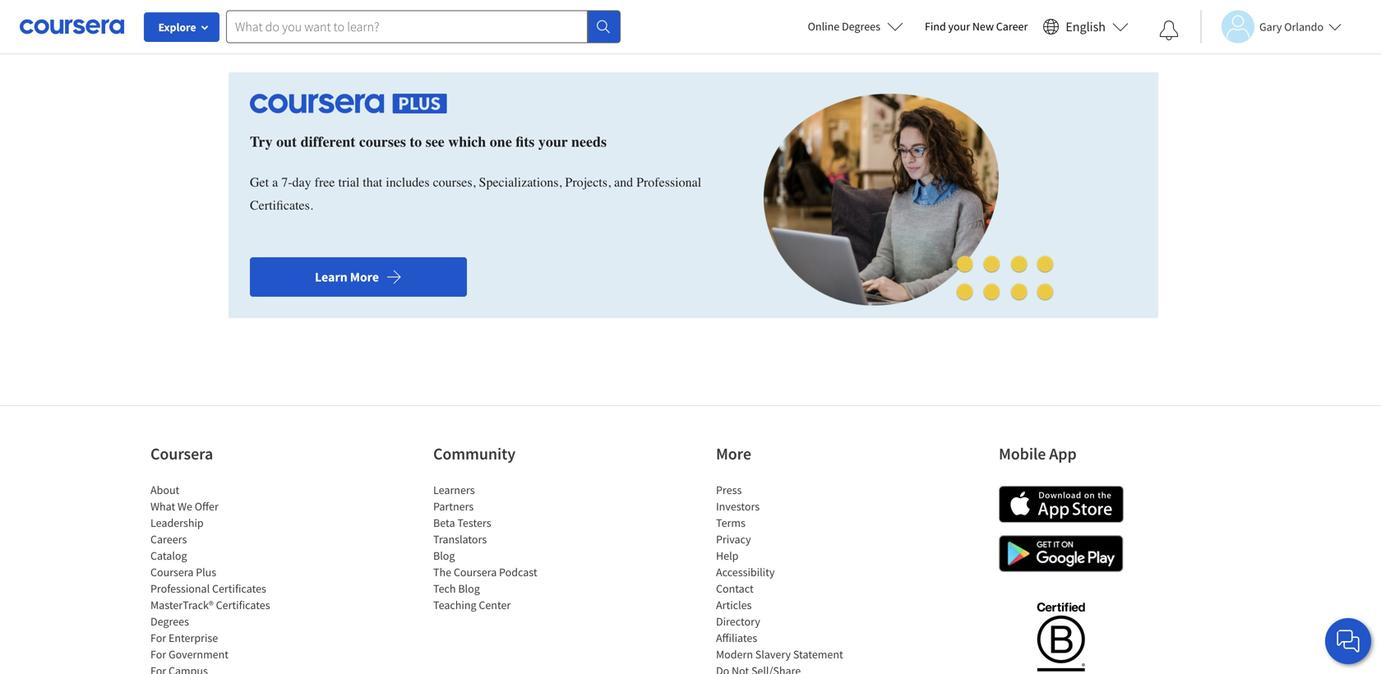 Task type: describe. For each thing, give the bounding box(es) containing it.
learn more
[[315, 269, 379, 285]]

press
[[716, 483, 742, 498]]

about what we offer leadership careers catalog coursera plus professional certificates mastertrack® certificates degrees for enterprise for government
[[150, 483, 270, 662]]

orlando
[[1284, 19, 1324, 34]]

download on the app store image
[[999, 486, 1124, 523]]

get a 7-day free trial that includes courses, specializations, projects, and professional certificates.
[[250, 175, 701, 213]]

0 horizontal spatial your
[[538, 133, 568, 150]]

projects,
[[565, 175, 611, 190]]

0 horizontal spatial blog
[[433, 548, 455, 563]]

slavery
[[755, 647, 791, 662]]

mobile app
[[999, 444, 1077, 464]]

career
[[996, 19, 1028, 34]]

offer
[[195, 499, 219, 514]]

affiliates
[[716, 631, 757, 645]]

gary orlando button
[[1200, 10, 1342, 43]]

plus
[[196, 565, 216, 580]]

list for community
[[433, 482, 573, 613]]

1 vertical spatial certificates
[[216, 598, 270, 613]]

gary
[[1259, 19, 1282, 34]]

out
[[276, 133, 297, 150]]

leadership
[[150, 516, 204, 530]]

affiliates link
[[716, 631, 757, 645]]

english
[[1066, 18, 1106, 35]]

logo of certified b corporation image
[[1027, 593, 1095, 674]]

investors link
[[716, 499, 760, 514]]

degrees inside "dropdown button"
[[842, 19, 880, 34]]

1 for from the top
[[150, 631, 166, 645]]

careers
[[150, 532, 187, 547]]

modern slavery statement link
[[716, 647, 843, 662]]

coursera for learners partners beta testers translators blog the coursera podcast tech blog teaching center
[[454, 565, 497, 580]]

online
[[808, 19, 840, 34]]

7-
[[281, 175, 292, 190]]

needs
[[571, 133, 607, 150]]

help
[[716, 548, 739, 563]]

help link
[[716, 548, 739, 563]]

accessibility
[[716, 565, 775, 580]]

find
[[925, 19, 946, 34]]

explore button
[[144, 12, 219, 42]]

investors
[[716, 499, 760, 514]]

degrees inside about what we offer leadership careers catalog coursera plus professional certificates mastertrack® certificates degrees for enterprise for government
[[150, 614, 189, 629]]

privacy
[[716, 532, 751, 547]]

online degrees button
[[795, 8, 917, 44]]

explore
[[158, 20, 196, 35]]

0 vertical spatial your
[[948, 19, 970, 34]]

testers
[[457, 516, 491, 530]]

terms link
[[716, 516, 746, 530]]

coursera plus logo image
[[250, 94, 447, 113]]

community
[[433, 444, 515, 464]]

find your new career
[[925, 19, 1028, 34]]

what
[[150, 499, 175, 514]]

mobile
[[999, 444, 1046, 464]]

list item for coursera
[[150, 663, 290, 674]]

for government link
[[150, 647, 229, 662]]

0 horizontal spatial more
[[350, 269, 379, 285]]

list for more
[[716, 482, 856, 674]]

about
[[150, 483, 179, 498]]

translators
[[433, 532, 487, 547]]

directory link
[[716, 614, 760, 629]]

app
[[1049, 444, 1077, 464]]

new
[[972, 19, 994, 34]]

partners
[[433, 499, 474, 514]]

terms
[[716, 516, 746, 530]]

press investors terms privacy help accessibility contact articles directory affiliates modern slavery statement
[[716, 483, 843, 662]]

the coursera podcast link
[[433, 565, 537, 580]]

0 vertical spatial certificates
[[212, 581, 266, 596]]

try
[[250, 133, 273, 150]]

partners link
[[433, 499, 474, 514]]

we
[[178, 499, 192, 514]]

1 vertical spatial more
[[716, 444, 751, 464]]

teaching center link
[[433, 598, 511, 613]]

privacy link
[[716, 532, 751, 547]]

free
[[315, 175, 335, 190]]

learners
[[433, 483, 475, 498]]

about link
[[150, 483, 179, 498]]

coursera plus link
[[150, 565, 216, 580]]

center
[[479, 598, 511, 613]]

the
[[433, 565, 451, 580]]

show notifications image
[[1159, 21, 1179, 40]]

degrees link
[[150, 614, 189, 629]]

what we offer link
[[150, 499, 219, 514]]

find your new career link
[[917, 16, 1036, 37]]

mastertrack® certificates link
[[150, 598, 270, 613]]

online degrees
[[808, 19, 880, 34]]

fits
[[516, 133, 535, 150]]

beta
[[433, 516, 455, 530]]



Task type: vqa. For each thing, say whether or not it's contained in the screenshot.
University
no



Task type: locate. For each thing, give the bounding box(es) containing it.
get it on google play image
[[999, 535, 1124, 572]]

0 vertical spatial professional
[[636, 175, 701, 190]]

modern
[[716, 647, 753, 662]]

list item for more
[[716, 663, 856, 674]]

certificates down professional certificates "link"
[[216, 598, 270, 613]]

to
[[410, 133, 422, 150]]

1 horizontal spatial blog
[[458, 581, 480, 596]]

careers link
[[150, 532, 187, 547]]

coursera up about at left bottom
[[150, 444, 213, 464]]

that
[[363, 175, 382, 190]]

list item
[[150, 663, 290, 674], [716, 663, 856, 674]]

1 horizontal spatial degrees
[[842, 19, 880, 34]]

for down degrees link at bottom left
[[150, 631, 166, 645]]

trial
[[338, 175, 359, 190]]

list
[[150, 482, 290, 674], [433, 482, 573, 613], [716, 482, 856, 674]]

english button
[[1036, 0, 1135, 53]]

professional inside about what we offer leadership careers catalog coursera plus professional certificates mastertrack® certificates degrees for enterprise for government
[[150, 581, 210, 596]]

directory
[[716, 614, 760, 629]]

more left the accomplishments icon in the top left of the page
[[350, 269, 379, 285]]

gary orlando
[[1259, 19, 1324, 34]]

2 for from the top
[[150, 647, 166, 662]]

articles link
[[716, 598, 752, 613]]

and
[[614, 175, 633, 190]]

certificates up mastertrack® certificates link
[[212, 581, 266, 596]]

your right "fits"
[[538, 133, 568, 150]]

list containing press
[[716, 482, 856, 674]]

more up 'press' link
[[716, 444, 751, 464]]

0 horizontal spatial degrees
[[150, 614, 189, 629]]

list containing learners
[[433, 482, 573, 613]]

coursera up tech blog link
[[454, 565, 497, 580]]

0 horizontal spatial professional
[[150, 581, 210, 596]]

catalog
[[150, 548, 187, 563]]

coursera
[[150, 444, 213, 464], [150, 565, 194, 580], [454, 565, 497, 580]]

list item down the government
[[150, 663, 290, 674]]

press link
[[716, 483, 742, 498]]

beta testers link
[[433, 516, 491, 530]]

0 vertical spatial more
[[350, 269, 379, 285]]

1 horizontal spatial more
[[716, 444, 751, 464]]

tech
[[433, 581, 456, 596]]

for enterprise link
[[150, 631, 218, 645]]

3 list from the left
[[716, 482, 856, 674]]

2 horizontal spatial list
[[716, 482, 856, 674]]

1 vertical spatial for
[[150, 647, 166, 662]]

your right find
[[948, 19, 970, 34]]

professional up mastertrack®
[[150, 581, 210, 596]]

catalog link
[[150, 548, 187, 563]]

translators link
[[433, 532, 487, 547]]

contact
[[716, 581, 754, 596]]

get
[[250, 175, 269, 190]]

list containing about
[[150, 482, 290, 674]]

list for coursera
[[150, 482, 290, 674]]

0 horizontal spatial list
[[150, 482, 290, 674]]

coursera inside about what we offer leadership careers catalog coursera plus professional certificates mastertrack® certificates degrees for enterprise for government
[[150, 565, 194, 580]]

1 vertical spatial professional
[[150, 581, 210, 596]]

accomplishments image
[[385, 269, 402, 285]]

try out different courses to see which one fits your needs
[[250, 133, 607, 150]]

2 list item from the left
[[716, 663, 856, 674]]

certificates.
[[250, 198, 313, 213]]

degrees right online
[[842, 19, 880, 34]]

0 vertical spatial degrees
[[842, 19, 880, 34]]

for down for enterprise link
[[150, 647, 166, 662]]

which
[[448, 133, 486, 150]]

blog link
[[433, 548, 455, 563]]

leadership link
[[150, 516, 204, 530]]

different
[[301, 133, 355, 150]]

1 horizontal spatial list item
[[716, 663, 856, 674]]

courses,
[[433, 175, 476, 190]]

1 list item from the left
[[150, 663, 290, 674]]

1 vertical spatial degrees
[[150, 614, 189, 629]]

coursera for about what we offer leadership careers catalog coursera plus professional certificates mastertrack® certificates degrees for enterprise for government
[[150, 565, 194, 580]]

What do you want to learn? text field
[[226, 10, 588, 43]]

1 horizontal spatial professional
[[636, 175, 701, 190]]

1 horizontal spatial list
[[433, 482, 573, 613]]

includes
[[386, 175, 430, 190]]

0 vertical spatial blog
[[433, 548, 455, 563]]

for
[[150, 631, 166, 645], [150, 647, 166, 662]]

government
[[168, 647, 229, 662]]

1 horizontal spatial your
[[948, 19, 970, 34]]

1 list from the left
[[150, 482, 290, 674]]

1 vertical spatial your
[[538, 133, 568, 150]]

a
[[272, 175, 278, 190]]

professional right the and
[[636, 175, 701, 190]]

learn
[[315, 269, 347, 285]]

list item down modern slavery statement link
[[716, 663, 856, 674]]

professional certificates link
[[150, 581, 266, 596]]

teaching
[[433, 598, 476, 613]]

coursera image
[[20, 13, 124, 40]]

blog up the
[[433, 548, 455, 563]]

specializations,
[[479, 175, 562, 190]]

chat with us image
[[1335, 628, 1361, 654]]

tech blog link
[[433, 581, 480, 596]]

articles
[[716, 598, 752, 613]]

one
[[490, 133, 512, 150]]

professional inside get a 7-day free trial that includes courses, specializations, projects, and professional certificates.
[[636, 175, 701, 190]]

certificates
[[212, 581, 266, 596], [216, 598, 270, 613]]

accessibility link
[[716, 565, 775, 580]]

1 vertical spatial blog
[[458, 581, 480, 596]]

coursera inside learners partners beta testers translators blog the coursera podcast tech blog teaching center
[[454, 565, 497, 580]]

learn more link
[[250, 257, 467, 297]]

learners partners beta testers translators blog the coursera podcast tech blog teaching center
[[433, 483, 537, 613]]

degrees
[[842, 19, 880, 34], [150, 614, 189, 629]]

0 vertical spatial for
[[150, 631, 166, 645]]

coursera down catalog at left bottom
[[150, 565, 194, 580]]

podcast
[[499, 565, 537, 580]]

None search field
[[226, 10, 621, 43]]

degrees down mastertrack®
[[150, 614, 189, 629]]

blog
[[433, 548, 455, 563], [458, 581, 480, 596]]

enterprise
[[168, 631, 218, 645]]

blog up teaching center 'link'
[[458, 581, 480, 596]]

day
[[292, 175, 311, 190]]

2 list from the left
[[433, 482, 573, 613]]

statement
[[793, 647, 843, 662]]

mastertrack®
[[150, 598, 214, 613]]

more
[[350, 269, 379, 285], [716, 444, 751, 464]]

woman looking at laptop image
[[764, 94, 999, 306]]

0 horizontal spatial list item
[[150, 663, 290, 674]]

contact link
[[716, 581, 754, 596]]



